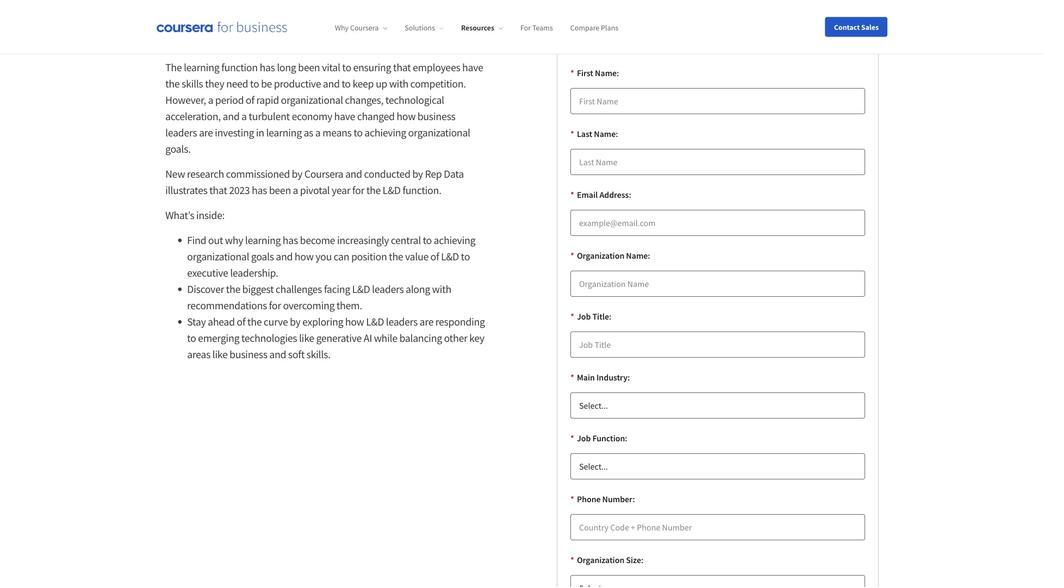 Task type: locate. For each thing, give the bounding box(es) containing it.
2 horizontal spatial how
[[397, 110, 416, 123]]

year
[[332, 184, 350, 197]]

1 vertical spatial for
[[269, 299, 281, 313]]

0 horizontal spatial are
[[199, 126, 213, 140]]

learning down turbulent
[[266, 126, 302, 140]]

* for * email address:
[[571, 190, 574, 200]]

phone
[[577, 494, 601, 505]]

0 horizontal spatial coursera
[[304, 168, 343, 181]]

compare plans link
[[571, 23, 619, 33]]

have up means
[[334, 110, 355, 123]]

the
[[165, 77, 180, 91], [366, 184, 381, 197], [389, 250, 403, 264], [226, 283, 240, 296], [247, 315, 262, 329]]

1 horizontal spatial organizational
[[281, 94, 343, 107]]

stay
[[187, 315, 206, 329]]

has left become
[[283, 234, 298, 248]]

commissioned
[[226, 168, 290, 181]]

1 vertical spatial achieving
[[434, 234, 476, 248]]

by
[[292, 168, 302, 181], [412, 168, 423, 181], [290, 315, 301, 329]]

contact sales
[[834, 22, 879, 32]]

Job Title text field
[[571, 332, 865, 358]]

up
[[376, 77, 387, 91]]

0 vertical spatial been
[[298, 61, 320, 75]]

job
[[577, 311, 591, 322], [577, 433, 591, 444]]

how down technological
[[397, 110, 416, 123]]

0 vertical spatial have
[[462, 61, 483, 75]]

find
[[187, 234, 206, 248]]

2 job from the top
[[577, 433, 591, 444]]

by inside find out why learning has become increasingly central to achieving organizational goals and how you can position the value of l&d to executive leadership. discover the biggest challenges facing l&d leaders along with recommendations for overcoming them. stay ahead of the curve by exploring how l&d leaders are responding to emerging technologies like generative ai while balancing other key areas like business and soft skills.
[[290, 315, 301, 329]]

sales
[[862, 22, 879, 32]]

learning
[[184, 61, 219, 75], [266, 126, 302, 140], [245, 234, 281, 248]]

are up balancing
[[420, 315, 434, 329]]

* for * last name:
[[571, 129, 574, 140]]

1 vertical spatial with
[[432, 283, 451, 296]]

1 * from the top
[[571, 68, 574, 79]]

ensuring
[[353, 61, 391, 75]]

0 vertical spatial job
[[577, 311, 591, 322]]

organizational inside find out why learning has become increasingly central to achieving organizational goals and how you can position the value of l&d to executive leadership. discover the biggest challenges facing l&d leaders along with recommendations for overcoming them. stay ahead of the curve by exploring how l&d leaders are responding to emerging technologies like generative ai while balancing other key areas like business and soft skills.
[[187, 250, 249, 264]]

achieving inside find out why learning has become increasingly central to achieving organizational goals and how you can position the value of l&d to executive leadership. discover the biggest challenges facing l&d leaders along with recommendations for overcoming them. stay ahead of the curve by exploring how l&d leaders are responding to emerging technologies like generative ai while balancing other key areas like business and soft skills.
[[434, 234, 476, 248]]

0 vertical spatial that
[[393, 61, 411, 75]]

1 horizontal spatial how
[[345, 315, 364, 329]]

4 * from the top
[[571, 250, 574, 261]]

how inside the learning function has long been vital to ensuring that employees have the skills they need to be productive and to keep up with competition. however, a period of rapid organizational changes, technological acceleration, and a turbulent economy have changed how business leaders are investing in learning as a means to achieving organizational goals.
[[397, 110, 416, 123]]

coursera up the pivotal
[[304, 168, 343, 181]]

0 horizontal spatial have
[[334, 110, 355, 123]]

to left be on the top left of the page
[[250, 77, 259, 91]]

technological
[[386, 94, 444, 107]]

means
[[323, 126, 352, 140]]

0 vertical spatial for
[[352, 184, 364, 197]]

organizational down technological
[[408, 126, 470, 140]]

1 vertical spatial how
[[295, 250, 314, 264]]

why coursera
[[335, 23, 379, 33]]

are down acceleration, on the left of the page
[[199, 126, 213, 140]]

0 horizontal spatial achieving
[[365, 126, 406, 140]]

1 horizontal spatial with
[[432, 283, 451, 296]]

has up be on the top left of the page
[[260, 61, 275, 75]]

2 vertical spatial name:
[[626, 250, 650, 261]]

2 vertical spatial learning
[[245, 234, 281, 248]]

0 vertical spatial achieving
[[365, 126, 406, 140]]

2 vertical spatial leaders
[[386, 315, 418, 329]]

like down 'emerging'
[[212, 348, 228, 362]]

organizational down out at left
[[187, 250, 249, 264]]

become
[[300, 234, 335, 248]]

a
[[208, 94, 213, 107], [242, 110, 247, 123], [315, 126, 321, 140], [293, 184, 298, 197]]

0 horizontal spatial how
[[295, 250, 314, 264]]

of
[[246, 94, 254, 107], [431, 250, 439, 264], [237, 315, 245, 329]]

0 vertical spatial like
[[299, 332, 314, 345]]

acceleration,
[[165, 110, 221, 123]]

first
[[577, 68, 593, 79]]

increasingly
[[337, 234, 389, 248]]

leaders up while
[[386, 315, 418, 329]]

0 horizontal spatial organizational
[[187, 250, 249, 264]]

have right employees
[[462, 61, 483, 75]]

0 horizontal spatial with
[[389, 77, 409, 91]]

with
[[389, 77, 409, 91], [432, 283, 451, 296]]

how down them.
[[345, 315, 364, 329]]

a up investing
[[242, 110, 247, 123]]

discover
[[187, 283, 224, 296]]

employees
[[413, 61, 460, 75]]

been up productive
[[298, 61, 320, 75]]

skills.
[[307, 348, 330, 362]]

contact
[[834, 22, 860, 32]]

0 horizontal spatial for
[[269, 299, 281, 313]]

5 * from the top
[[571, 311, 574, 322]]

and down technologies
[[269, 348, 286, 362]]

and down vital
[[323, 77, 340, 91]]

overcoming
[[283, 299, 335, 313]]

organization for organization size:
[[577, 555, 625, 566]]

0 vertical spatial coursera
[[350, 23, 379, 33]]

1 vertical spatial organizational
[[408, 126, 470, 140]]

that down research
[[209, 184, 227, 197]]

1 vertical spatial are
[[420, 315, 434, 329]]

and up year
[[345, 168, 362, 181]]

are inside the learning function has long been vital to ensuring that employees have the skills they need to be productive and to keep up with competition. however, a period of rapid organizational changes, technological acceleration, and a turbulent economy have changed how business leaders are investing in learning as a means to achieving organizational goals.
[[199, 126, 213, 140]]

for teams link
[[521, 23, 553, 33]]

that inside the learning function has long been vital to ensuring that employees have the skills they need to be productive and to keep up with competition. however, a period of rapid organizational changes, technological acceleration, and a turbulent economy have changed how business leaders are investing in learning as a means to achieving organizational goals.
[[393, 61, 411, 75]]

1 vertical spatial has
[[252, 184, 267, 197]]

0 vertical spatial are
[[199, 126, 213, 140]]

how left you
[[295, 250, 314, 264]]

1 vertical spatial organization
[[577, 555, 625, 566]]

business down technological
[[418, 110, 455, 123]]

l&d down conducted
[[383, 184, 401, 197]]

learning inside find out why learning has become increasingly central to achieving organizational goals and how you can position the value of l&d to executive leadership. discover the biggest challenges facing l&d leaders along with recommendations for overcoming them. stay ahead of the curve by exploring how l&d leaders are responding to emerging technologies like generative ai while balancing other key areas like business and soft skills.
[[245, 234, 281, 248]]

compare
[[571, 23, 600, 33]]

and right goals
[[276, 250, 293, 264]]

job left function:
[[577, 433, 591, 444]]

to up the value
[[423, 234, 432, 248]]

leaders inside the learning function has long been vital to ensuring that employees have the skills they need to be productive and to keep up with competition. however, a period of rapid organizational changes, technological acceleration, and a turbulent economy have changed how business leaders are investing in learning as a means to achieving organizational goals.
[[165, 126, 197, 140]]

for
[[521, 23, 531, 33]]

1 vertical spatial business
[[230, 348, 267, 362]]

why coursera link
[[335, 23, 387, 33]]

for up 'curve'
[[269, 299, 281, 313]]

1 horizontal spatial been
[[298, 61, 320, 75]]

the down the
[[165, 77, 180, 91]]

l&d up ai
[[366, 315, 384, 329]]

central
[[391, 234, 421, 248]]

achieving right central
[[434, 234, 476, 248]]

1 vertical spatial coursera
[[304, 168, 343, 181]]

organization
[[577, 250, 625, 261], [577, 555, 625, 566]]

new research commissioned by coursera and conducted by rep data illustrates that 2023 has been a pivotal year for the l&d function.
[[165, 168, 464, 197]]

of left rapid
[[246, 94, 254, 107]]

achieving inside the learning function has long been vital to ensuring that employees have the skills they need to be productive and to keep up with competition. however, a period of rapid organizational changes, technological acceleration, and a turbulent economy have changed how business leaders are investing in learning as a means to achieving organizational goals.
[[365, 126, 406, 140]]

leaders
[[165, 126, 197, 140], [372, 283, 404, 296], [386, 315, 418, 329]]

learning up goals
[[245, 234, 281, 248]]

has down commissioned
[[252, 184, 267, 197]]

1 horizontal spatial for
[[352, 184, 364, 197]]

with right along
[[432, 283, 451, 296]]

by right 'curve'
[[290, 315, 301, 329]]

0 vertical spatial leaders
[[165, 126, 197, 140]]

the down central
[[389, 250, 403, 264]]

0 vertical spatial has
[[260, 61, 275, 75]]

1 horizontal spatial that
[[393, 61, 411, 75]]

1 horizontal spatial like
[[299, 332, 314, 345]]

0 vertical spatial with
[[389, 77, 409, 91]]

data
[[444, 168, 464, 181]]

for
[[352, 184, 364, 197], [269, 299, 281, 313]]

0 vertical spatial learning
[[184, 61, 219, 75]]

the inside the learning function has long been vital to ensuring that employees have the skills they need to be productive and to keep up with competition. however, a period of rapid organizational changes, technological acceleration, and a turbulent economy have changed how business leaders are investing in learning as a means to achieving organizational goals.
[[165, 77, 180, 91]]

been down commissioned
[[269, 184, 291, 197]]

0 horizontal spatial business
[[230, 348, 267, 362]]

leaders left along
[[372, 283, 404, 296]]

1 vertical spatial name:
[[594, 129, 618, 140]]

leaders up goals.
[[165, 126, 197, 140]]

a left the pivotal
[[293, 184, 298, 197]]

to left keep
[[342, 77, 351, 91]]

1 horizontal spatial business
[[418, 110, 455, 123]]

1 vertical spatial of
[[431, 250, 439, 264]]

1 vertical spatial job
[[577, 433, 591, 444]]

curve
[[264, 315, 288, 329]]

changes,
[[345, 94, 384, 107]]

job left title:
[[577, 311, 591, 322]]

1 job from the top
[[577, 311, 591, 322]]

1 horizontal spatial achieving
[[434, 234, 476, 248]]

been
[[298, 61, 320, 75], [269, 184, 291, 197]]

in
[[256, 126, 264, 140]]

executive
[[187, 267, 228, 280]]

2 * from the top
[[571, 129, 574, 140]]

new
[[165, 168, 185, 181]]

coursera
[[350, 23, 379, 33], [304, 168, 343, 181]]

name: for * organization name:
[[626, 250, 650, 261]]

are inside find out why learning has become increasingly central to achieving organizational goals and how you can position the value of l&d to executive leadership. discover the biggest challenges facing l&d leaders along with recommendations for overcoming them. stay ahead of the curve by exploring how l&d leaders are responding to emerging technologies like generative ai while balancing other key areas like business and soft skills.
[[420, 315, 434, 329]]

1 horizontal spatial coursera
[[350, 23, 379, 33]]

name: for * last name:
[[594, 129, 618, 140]]

of inside the learning function has long been vital to ensuring that employees have the skills they need to be productive and to keep up with competition. however, a period of rapid organizational changes, technological acceleration, and a turbulent economy have changed how business leaders are investing in learning as a means to achieving organizational goals.
[[246, 94, 254, 107]]

ahead
[[208, 315, 235, 329]]

1 vertical spatial been
[[269, 184, 291, 197]]

2 organization from the top
[[577, 555, 625, 566]]

how
[[397, 110, 416, 123], [295, 250, 314, 264], [345, 315, 364, 329]]

1 horizontal spatial are
[[420, 315, 434, 329]]

0 horizontal spatial like
[[212, 348, 228, 362]]

are
[[199, 126, 213, 140], [420, 315, 434, 329]]

inside:
[[196, 209, 225, 222]]

1 vertical spatial that
[[209, 184, 227, 197]]

organizational up economy
[[281, 94, 343, 107]]

3 * from the top
[[571, 190, 574, 200]]

have
[[462, 61, 483, 75], [334, 110, 355, 123]]

business
[[418, 110, 455, 123], [230, 348, 267, 362]]

with right up
[[389, 77, 409, 91]]

of right ahead
[[237, 315, 245, 329]]

8 * from the top
[[571, 494, 574, 505]]

coursera right why
[[350, 23, 379, 33]]

0 vertical spatial name:
[[595, 68, 619, 79]]

of right the value
[[431, 250, 439, 264]]

0 vertical spatial how
[[397, 110, 416, 123]]

7 * from the top
[[571, 433, 574, 444]]

number:
[[602, 494, 635, 505]]

achieving down changed
[[365, 126, 406, 140]]

to
[[342, 61, 351, 75], [250, 77, 259, 91], [342, 77, 351, 91], [354, 126, 363, 140], [423, 234, 432, 248], [461, 250, 470, 264], [187, 332, 196, 345]]

like up 'soft'
[[299, 332, 314, 345]]

for right year
[[352, 184, 364, 197]]

0 horizontal spatial been
[[269, 184, 291, 197]]

for teams
[[521, 23, 553, 33]]

l&d inside new research commissioned by coursera and conducted by rep data illustrates that 2023 has been a pivotal year for the l&d function.
[[383, 184, 401, 197]]

that right the ensuring
[[393, 61, 411, 75]]

* job function:
[[571, 433, 628, 444]]

the down conducted
[[366, 184, 381, 197]]

9 * from the top
[[571, 555, 574, 566]]

* for * organization name:
[[571, 250, 574, 261]]

function:
[[593, 433, 628, 444]]

for inside find out why learning has become increasingly central to achieving organizational goals and how you can position the value of l&d to executive leadership. discover the biggest challenges facing l&d leaders along with recommendations for overcoming them. stay ahead of the curve by exploring how l&d leaders are responding to emerging technologies like generative ai while balancing other key areas like business and soft skills.
[[269, 299, 281, 313]]

0 vertical spatial business
[[418, 110, 455, 123]]

main
[[577, 372, 595, 383]]

2 vertical spatial organizational
[[187, 250, 249, 264]]

*
[[571, 68, 574, 79], [571, 129, 574, 140], [571, 190, 574, 200], [571, 250, 574, 261], [571, 311, 574, 322], [571, 372, 574, 383], [571, 433, 574, 444], [571, 494, 574, 505], [571, 555, 574, 566]]

they
[[205, 77, 224, 91]]

6 * from the top
[[571, 372, 574, 383]]

0 horizontal spatial that
[[209, 184, 227, 197]]

1 organization from the top
[[577, 250, 625, 261]]

learning up skills
[[184, 61, 219, 75]]

like
[[299, 332, 314, 345], [212, 348, 228, 362]]

0 vertical spatial of
[[246, 94, 254, 107]]

name: for * first name:
[[595, 68, 619, 79]]

why
[[335, 23, 349, 33]]

contact sales button
[[826, 17, 888, 37]]

email
[[577, 190, 598, 200]]

with inside the learning function has long been vital to ensuring that employees have the skills they need to be productive and to keep up with competition. however, a period of rapid organizational changes, technological acceleration, and a turbulent economy have changed how business leaders are investing in learning as a means to achieving organizational goals.
[[389, 77, 409, 91]]

0 vertical spatial organization
[[577, 250, 625, 261]]

achieving
[[365, 126, 406, 140], [434, 234, 476, 248]]

1 vertical spatial have
[[334, 110, 355, 123]]

business down technologies
[[230, 348, 267, 362]]

2 vertical spatial has
[[283, 234, 298, 248]]

1 vertical spatial like
[[212, 348, 228, 362]]

facing
[[324, 283, 350, 296]]

has
[[260, 61, 275, 75], [252, 184, 267, 197], [283, 234, 298, 248]]



Task type: describe. For each thing, give the bounding box(es) containing it.
leadership.
[[230, 267, 278, 280]]

* organization name:
[[571, 250, 650, 261]]

challenges
[[276, 283, 322, 296]]

size:
[[626, 555, 644, 566]]

resources link
[[461, 23, 503, 33]]

generative
[[316, 332, 362, 345]]

pivotal
[[300, 184, 330, 197]]

a down they
[[208, 94, 213, 107]]

* last name:
[[571, 129, 618, 140]]

skills
[[182, 77, 203, 91]]

to right the value
[[461, 250, 470, 264]]

* first name:
[[571, 68, 619, 79]]

for inside new research commissioned by coursera and conducted by rep data illustrates that 2023 has been a pivotal year for the l&d function.
[[352, 184, 364, 197]]

value
[[405, 250, 429, 264]]

that inside new research commissioned by coursera and conducted by rep data illustrates that 2023 has been a pivotal year for the l&d function.
[[209, 184, 227, 197]]

key
[[469, 332, 485, 345]]

exploring
[[303, 315, 343, 329]]

biggest
[[242, 283, 274, 296]]

0 vertical spatial organizational
[[281, 94, 343, 107]]

to right vital
[[342, 61, 351, 75]]

to down stay
[[187, 332, 196, 345]]

research
[[187, 168, 224, 181]]

has inside new research commissioned by coursera and conducted by rep data illustrates that 2023 has been a pivotal year for the l&d function.
[[252, 184, 267, 197]]

industry:
[[597, 372, 630, 383]]

address:
[[600, 190, 631, 200]]

a right the as
[[315, 126, 321, 140]]

* organization size:
[[571, 555, 644, 566]]

goals
[[251, 250, 274, 264]]

1 vertical spatial leaders
[[372, 283, 404, 296]]

* for * phone number:
[[571, 494, 574, 505]]

has inside find out why learning has become increasingly central to achieving organizational goals and how you can position the value of l&d to executive leadership. discover the biggest challenges facing l&d leaders along with recommendations for overcoming them. stay ahead of the curve by exploring how l&d leaders are responding to emerging technologies like generative ai while balancing other key areas like business and soft skills.
[[283, 234, 298, 248]]

balancing
[[399, 332, 442, 345]]

1 vertical spatial learning
[[266, 126, 302, 140]]

First Name text field
[[571, 88, 865, 115]]

example@email.com email field
[[571, 210, 865, 236]]

2 horizontal spatial organizational
[[408, 126, 470, 140]]

has inside the learning function has long been vital to ensuring that employees have the skills they need to be productive and to keep up with competition. however, a period of rapid organizational changes, technological acceleration, and a turbulent economy have changed how business leaders are investing in learning as a means to achieving organizational goals.
[[260, 61, 275, 75]]

and down period
[[223, 110, 240, 123]]

you
[[316, 250, 332, 264]]

* for * organization size:
[[571, 555, 574, 566]]

last
[[577, 129, 592, 140]]

coursera inside new research commissioned by coursera and conducted by rep data illustrates that 2023 has been a pivotal year for the l&d function.
[[304, 168, 343, 181]]

* for * job function:
[[571, 433, 574, 444]]

1 horizontal spatial have
[[462, 61, 483, 75]]

turbulent
[[249, 110, 290, 123]]

Country Code + Phone Number telephone field
[[571, 515, 865, 541]]

rapid
[[256, 94, 279, 107]]

compare plans
[[571, 23, 619, 33]]

long
[[277, 61, 296, 75]]

solutions
[[405, 23, 435, 33]]

them.
[[337, 299, 362, 313]]

* for * first name:
[[571, 68, 574, 79]]

soft
[[288, 348, 305, 362]]

keep
[[353, 77, 374, 91]]

the inside new research commissioned by coursera and conducted by rep data illustrates that 2023 has been a pivotal year for the l&d function.
[[366, 184, 381, 197]]

along
[[406, 283, 430, 296]]

what's
[[165, 209, 194, 222]]

* for * main industry:
[[571, 372, 574, 383]]

competition.
[[410, 77, 466, 91]]

technologies
[[241, 332, 297, 345]]

l&d right the value
[[441, 250, 459, 264]]

by up the pivotal
[[292, 168, 302, 181]]

ai
[[364, 332, 372, 345]]

illustrates
[[165, 184, 207, 197]]

as
[[304, 126, 313, 140]]

responding
[[436, 315, 485, 329]]

Last Name text field
[[571, 149, 865, 175]]

* main industry:
[[571, 372, 630, 383]]

period
[[215, 94, 244, 107]]

* phone number:
[[571, 494, 635, 505]]

the learning function has long been vital to ensuring that employees have the skills they need to be productive and to keep up with competition. however, a period of rapid organizational changes, technological acceleration, and a turbulent economy have changed how business leaders are investing in learning as a means to achieving organizational goals.
[[165, 61, 483, 156]]

a inside new research commissioned by coursera and conducted by rep data illustrates that 2023 has been a pivotal year for the l&d function.
[[293, 184, 298, 197]]

by left rep
[[412, 168, 423, 181]]

been inside new research commissioned by coursera and conducted by rep data illustrates that 2023 has been a pivotal year for the l&d function.
[[269, 184, 291, 197]]

job for job function:
[[577, 433, 591, 444]]

been inside the learning function has long been vital to ensuring that employees have the skills they need to be productive and to keep up with competition. however, a period of rapid organizational changes, technological acceleration, and a turbulent economy have changed how business leaders are investing in learning as a means to achieving organizational goals.
[[298, 61, 320, 75]]

job for job title:
[[577, 311, 591, 322]]

2 vertical spatial how
[[345, 315, 364, 329]]

economy
[[292, 110, 332, 123]]

and inside new research commissioned by coursera and conducted by rep data illustrates that 2023 has been a pivotal year for the l&d function.
[[345, 168, 362, 181]]

conducted
[[364, 168, 411, 181]]

organization for organization name:
[[577, 250, 625, 261]]

find out why learning has become increasingly central to achieving organizational goals and how you can position the value of l&d to executive leadership. discover the biggest challenges facing l&d leaders along with recommendations for overcoming them. stay ahead of the curve by exploring how l&d leaders are responding to emerging technologies like generative ai while balancing other key areas like business and soft skills.
[[187, 234, 485, 362]]

function
[[221, 61, 258, 75]]

* email address:
[[571, 190, 631, 200]]

emerging
[[198, 332, 239, 345]]

vital
[[322, 61, 340, 75]]

business inside the learning function has long been vital to ensuring that employees have the skills they need to be productive and to keep up with competition. however, a period of rapid organizational changes, technological acceleration, and a turbulent economy have changed how business leaders are investing in learning as a means to achieving organizational goals.
[[418, 110, 455, 123]]

investing
[[215, 126, 254, 140]]

what's inside:
[[165, 209, 225, 222]]

the left 'curve'
[[247, 315, 262, 329]]

l&d up them.
[[352, 283, 370, 296]]

however,
[[165, 94, 206, 107]]

productive
[[274, 77, 321, 91]]

areas
[[187, 348, 210, 362]]

function.
[[403, 184, 441, 197]]

goals.
[[165, 143, 191, 156]]

coursera for business image
[[157, 21, 287, 32]]

business inside find out why learning has become increasingly central to achieving organizational goals and how you can position the value of l&d to executive leadership. discover the biggest challenges facing l&d leaders along with recommendations for overcoming them. stay ahead of the curve by exploring how l&d leaders are responding to emerging technologies like generative ai while balancing other key areas like business and soft skills.
[[230, 348, 267, 362]]

the up recommendations
[[226, 283, 240, 296]]

* for * job title:
[[571, 311, 574, 322]]

plans
[[601, 23, 619, 33]]

Organization Name text field
[[571, 271, 865, 297]]

the
[[165, 61, 182, 75]]

be
[[261, 77, 272, 91]]

need
[[226, 77, 248, 91]]

solutions link
[[405, 23, 444, 33]]

recommendations
[[187, 299, 267, 313]]

2 vertical spatial of
[[237, 315, 245, 329]]

other
[[444, 332, 468, 345]]

with inside find out why learning has become increasingly central to achieving organizational goals and how you can position the value of l&d to executive leadership. discover the biggest challenges facing l&d leaders along with recommendations for overcoming them. stay ahead of the curve by exploring how l&d leaders are responding to emerging technologies like generative ai while balancing other key areas like business and soft skills.
[[432, 283, 451, 296]]

changed
[[357, 110, 395, 123]]

to right means
[[354, 126, 363, 140]]

why
[[225, 234, 243, 248]]

2023
[[229, 184, 250, 197]]



Task type: vqa. For each thing, say whether or not it's contained in the screenshot.
the bottommost that
yes



